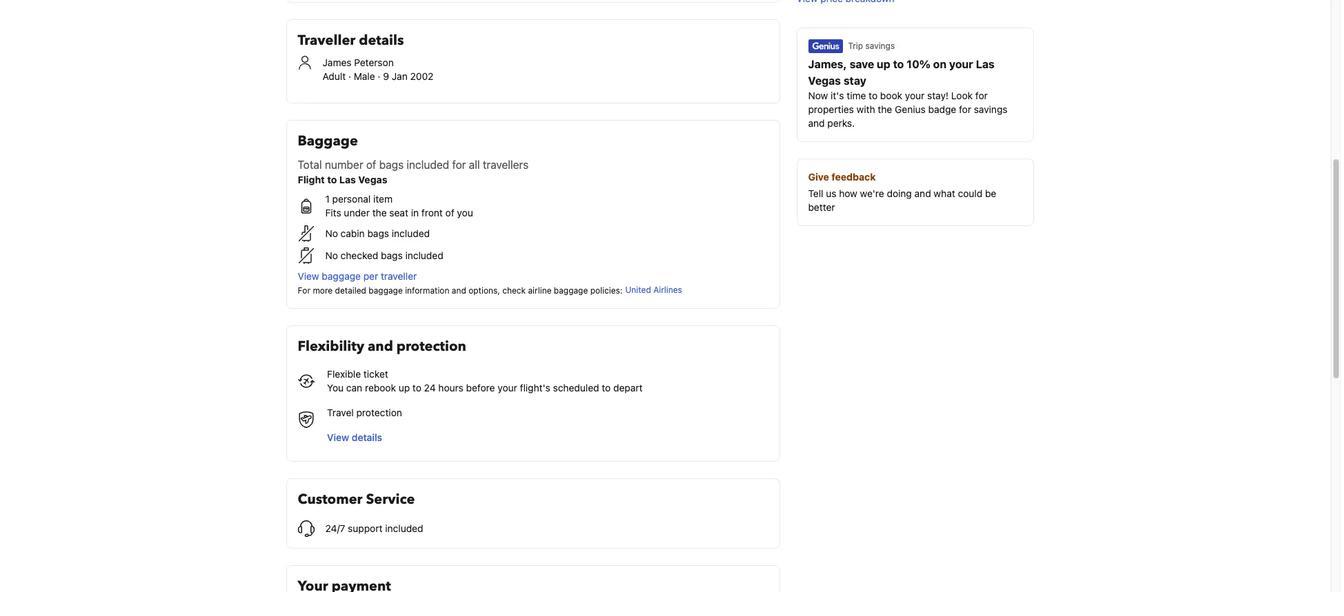 Task type: describe. For each thing, give the bounding box(es) containing it.
could
[[958, 188, 983, 199]]

1
[[325, 193, 330, 205]]

number
[[325, 159, 363, 171]]

view baggage per traveller link
[[298, 270, 769, 284]]

you
[[327, 382, 344, 394]]

to left 24
[[413, 382, 422, 394]]

and inside for more detailed baggage information and options, check airline baggage policies: united airlines
[[452, 286, 466, 296]]

1 personal item fits under the seat in front of you
[[325, 193, 473, 219]]

flexible ticket you can rebook up to 24 hours before your flight's scheduled to depart
[[327, 369, 643, 394]]

2 · from the left
[[378, 70, 381, 82]]

look
[[952, 90, 973, 101]]

included down in
[[392, 228, 430, 240]]

feedback
[[832, 171, 876, 183]]

1 vertical spatial your
[[905, 90, 925, 101]]

for more detailed baggage information and options, check airline baggage policies: united airlines
[[298, 285, 683, 296]]

24
[[424, 382, 436, 394]]

view price breakdown element
[[797, 0, 895, 6]]

2002
[[410, 70, 434, 82]]

more
[[313, 286, 333, 296]]

1 · from the left
[[349, 70, 351, 82]]

support
[[348, 523, 383, 535]]

traveller details
[[298, 31, 404, 50]]

to down the 'number'
[[327, 174, 337, 186]]

1 horizontal spatial for
[[959, 104, 972, 115]]

genius
[[895, 104, 926, 115]]

now
[[809, 90, 828, 101]]

personal
[[332, 193, 371, 205]]

1 vertical spatial las
[[339, 174, 356, 186]]

bags for checked
[[381, 250, 403, 262]]

book
[[881, 90, 903, 101]]

travel
[[327, 407, 354, 419]]

trip savings
[[849, 41, 895, 51]]

bags for cabin
[[368, 228, 389, 240]]

0 vertical spatial your
[[950, 58, 974, 70]]

view for view baggage per traveller
[[298, 271, 319, 282]]

depart
[[614, 382, 643, 394]]

jan
[[392, 70, 408, 82]]

0 horizontal spatial for
[[452, 159, 466, 171]]

james
[[323, 57, 352, 68]]

ticket
[[364, 369, 388, 380]]

0 vertical spatial bags
[[379, 159, 404, 171]]

properties
[[809, 104, 854, 115]]

baggage inside view baggage per traveller link
[[322, 271, 361, 282]]

it's
[[831, 90, 844, 101]]

las inside james, save up to 10% on your las vegas stay now it's time to book your stay! look for properties with the genius badge for savings and perks.
[[976, 58, 995, 70]]

male
[[354, 70, 375, 82]]

with
[[857, 104, 876, 115]]

tell
[[809, 188, 824, 199]]

per
[[364, 271, 378, 282]]

doing
[[887, 188, 912, 199]]

and inside give feedback tell us how we're doing and what could be better
[[915, 188, 932, 199]]

included left all at the top
[[407, 159, 450, 171]]

trip
[[849, 41, 864, 51]]

can
[[346, 382, 363, 394]]

in
[[411, 207, 419, 219]]

24/7
[[325, 523, 345, 535]]

traveller
[[381, 271, 417, 282]]

service
[[366, 491, 415, 509]]

total number of bags included for all travellers
[[298, 159, 529, 171]]

badge
[[929, 104, 957, 115]]

flexible
[[327, 369, 361, 380]]

1 horizontal spatial baggage
[[369, 286, 403, 296]]

for
[[298, 286, 311, 296]]

on
[[934, 58, 947, 70]]

fits
[[325, 207, 341, 219]]

the inside james, save up to 10% on your las vegas stay now it's time to book your stay! look for properties with the genius badge for savings and perks.
[[878, 104, 893, 115]]

save
[[850, 58, 875, 70]]

be
[[986, 188, 997, 199]]

no for no cabin bags included
[[325, 228, 338, 240]]

to left depart in the left bottom of the page
[[602, 382, 611, 394]]

customer service
[[298, 491, 415, 509]]

options,
[[469, 286, 500, 296]]

united
[[626, 285, 651, 295]]

customer
[[298, 491, 363, 509]]

we're
[[860, 188, 885, 199]]

perks.
[[828, 117, 855, 129]]

view details
[[327, 432, 382, 444]]

view baggage per traveller
[[298, 271, 417, 282]]

james peterson adult · male · 9 jan 2002
[[323, 57, 434, 82]]

baggage
[[298, 132, 358, 150]]

check
[[503, 286, 526, 296]]

give feedback tell us how we're doing and what could be better
[[809, 171, 997, 213]]

stay
[[844, 75, 867, 87]]

details for traveller details
[[359, 31, 404, 50]]

0 horizontal spatial of
[[366, 159, 376, 171]]

savings inside james, save up to 10% on your las vegas stay now it's time to book your stay! look for properties with the genius badge for savings and perks.
[[974, 104, 1008, 115]]

flight's
[[520, 382, 551, 394]]

no checked bags included
[[325, 250, 444, 262]]

2 horizontal spatial baggage
[[554, 286, 588, 296]]

airlines
[[654, 285, 683, 295]]

flight
[[298, 174, 325, 186]]

item
[[373, 193, 393, 205]]

up inside james, save up to 10% on your las vegas stay now it's time to book your stay! look for properties with the genius badge for savings and perks.
[[877, 58, 891, 70]]

view for view details
[[327, 432, 349, 444]]



Task type: locate. For each thing, give the bounding box(es) containing it.
1 vertical spatial up
[[399, 382, 410, 394]]

0 vertical spatial no
[[325, 228, 338, 240]]

scheduled
[[553, 382, 599, 394]]

10%
[[907, 58, 931, 70]]

adult
[[323, 70, 346, 82]]

front
[[422, 207, 443, 219]]

you
[[457, 207, 473, 219]]

seat
[[390, 207, 409, 219]]

baggage
[[322, 271, 361, 282], [369, 286, 403, 296], [554, 286, 588, 296]]

travel protection
[[327, 407, 402, 419]]

better
[[809, 202, 836, 213]]

your inside flexible ticket you can rebook up to 24 hours before your flight's scheduled to depart
[[498, 382, 518, 394]]

hours
[[439, 382, 464, 394]]

your right the before
[[498, 382, 518, 394]]

2 horizontal spatial your
[[950, 58, 974, 70]]

peterson
[[354, 57, 394, 68]]

information
[[405, 286, 450, 296]]

savings right trip
[[866, 41, 895, 51]]

the inside the 1 personal item fits under the seat in front of you
[[373, 207, 387, 219]]

airline
[[528, 286, 552, 296]]

1 horizontal spatial of
[[446, 207, 455, 219]]

2 vertical spatial bags
[[381, 250, 403, 262]]

and up ticket
[[368, 338, 393, 356]]

included
[[407, 159, 450, 171], [392, 228, 430, 240], [405, 250, 444, 262], [385, 523, 423, 535]]

the down book
[[878, 104, 893, 115]]

0 vertical spatial protection
[[397, 338, 467, 356]]

1 vertical spatial bags
[[368, 228, 389, 240]]

· left male
[[349, 70, 351, 82]]

savings right badge
[[974, 104, 1008, 115]]

to left 10%
[[893, 58, 904, 70]]

of left you
[[446, 207, 455, 219]]

0 vertical spatial for
[[976, 90, 988, 101]]

for right look
[[976, 90, 988, 101]]

view details button
[[322, 426, 388, 451]]

under
[[344, 207, 370, 219]]

genius image
[[809, 39, 843, 53], [809, 39, 843, 53]]

flight to las vegas
[[298, 174, 388, 186]]

cabin
[[341, 228, 365, 240]]

1 vertical spatial for
[[959, 104, 972, 115]]

vegas up now
[[809, 75, 841, 87]]

1 vertical spatial view
[[327, 432, 349, 444]]

all
[[469, 159, 480, 171]]

included up traveller
[[405, 250, 444, 262]]

baggage right the airline
[[554, 286, 588, 296]]

vegas inside james, save up to 10% on your las vegas stay now it's time to book your stay! look for properties with the genius badge for savings and perks.
[[809, 75, 841, 87]]

up right save
[[877, 58, 891, 70]]

0 horizontal spatial las
[[339, 174, 356, 186]]

bags
[[379, 159, 404, 171], [368, 228, 389, 240], [381, 250, 403, 262]]

1 vertical spatial protection
[[356, 407, 402, 419]]

view up for
[[298, 271, 319, 282]]

and left options,
[[452, 286, 466, 296]]

no for no checked bags included
[[325, 250, 338, 262]]

0 horizontal spatial the
[[373, 207, 387, 219]]

·
[[349, 70, 351, 82], [378, 70, 381, 82]]

view inside button
[[327, 432, 349, 444]]

united airlines link
[[626, 285, 683, 295]]

las right on
[[976, 58, 995, 70]]

your right on
[[950, 58, 974, 70]]

1 vertical spatial no
[[325, 250, 338, 262]]

savings
[[866, 41, 895, 51], [974, 104, 1008, 115]]

flexibility
[[298, 338, 364, 356]]

0 horizontal spatial your
[[498, 382, 518, 394]]

of inside the 1 personal item fits under the seat in front of you
[[446, 207, 455, 219]]

checked
[[341, 250, 378, 262]]

1 vertical spatial savings
[[974, 104, 1008, 115]]

0 horizontal spatial view
[[298, 271, 319, 282]]

to up with
[[869, 90, 878, 101]]

the down item
[[373, 207, 387, 219]]

and
[[809, 117, 825, 129], [915, 188, 932, 199], [452, 286, 466, 296], [368, 338, 393, 356]]

no left checked
[[325, 250, 338, 262]]

2 vertical spatial for
[[452, 159, 466, 171]]

9
[[383, 70, 389, 82]]

1 horizontal spatial up
[[877, 58, 891, 70]]

las down the 'number'
[[339, 174, 356, 186]]

and left what
[[915, 188, 932, 199]]

bags up item
[[379, 159, 404, 171]]

0 vertical spatial las
[[976, 58, 995, 70]]

traveller
[[298, 31, 356, 50]]

of
[[366, 159, 376, 171], [446, 207, 455, 219]]

no cabin bags included
[[325, 228, 430, 240]]

1 horizontal spatial the
[[878, 104, 893, 115]]

0 vertical spatial of
[[366, 159, 376, 171]]

details up peterson
[[359, 31, 404, 50]]

1 no from the top
[[325, 228, 338, 240]]

before
[[466, 382, 495, 394]]

0 vertical spatial the
[[878, 104, 893, 115]]

detailed
[[335, 286, 367, 296]]

vegas up item
[[358, 174, 388, 186]]

1 horizontal spatial savings
[[974, 104, 1008, 115]]

0 horizontal spatial up
[[399, 382, 410, 394]]

rebook
[[365, 382, 396, 394]]

us
[[826, 188, 837, 199]]

give
[[809, 171, 830, 183]]

up right 'rebook'
[[399, 382, 410, 394]]

flexibility and protection
[[298, 338, 467, 356]]

0 vertical spatial vegas
[[809, 75, 841, 87]]

0 horizontal spatial baggage
[[322, 271, 361, 282]]

2 horizontal spatial for
[[976, 90, 988, 101]]

1 horizontal spatial vegas
[[809, 75, 841, 87]]

1 vertical spatial details
[[352, 432, 382, 444]]

0 horizontal spatial savings
[[866, 41, 895, 51]]

no
[[325, 228, 338, 240], [325, 250, 338, 262]]

baggage up detailed
[[322, 271, 361, 282]]

view down travel
[[327, 432, 349, 444]]

0 vertical spatial view
[[298, 271, 319, 282]]

your up genius
[[905, 90, 925, 101]]

your
[[950, 58, 974, 70], [905, 90, 925, 101], [498, 382, 518, 394]]

travellers
[[483, 159, 529, 171]]

protection up 24
[[397, 338, 467, 356]]

0 vertical spatial details
[[359, 31, 404, 50]]

0 horizontal spatial ·
[[349, 70, 351, 82]]

and down "properties"
[[809, 117, 825, 129]]

2 no from the top
[[325, 250, 338, 262]]

· left 9
[[378, 70, 381, 82]]

1 horizontal spatial las
[[976, 58, 995, 70]]

details for view details
[[352, 432, 382, 444]]

1 vertical spatial the
[[373, 207, 387, 219]]

baggage down traveller
[[369, 286, 403, 296]]

how
[[839, 188, 858, 199]]

details
[[359, 31, 404, 50], [352, 432, 382, 444]]

total
[[298, 159, 322, 171]]

0 vertical spatial up
[[877, 58, 891, 70]]

for left all at the top
[[452, 159, 466, 171]]

24/7 support included
[[325, 523, 423, 535]]

1 vertical spatial of
[[446, 207, 455, 219]]

up inside flexible ticket you can rebook up to 24 hours before your flight's scheduled to depart
[[399, 382, 410, 394]]

included down the service
[[385, 523, 423, 535]]

bags up traveller
[[381, 250, 403, 262]]

1 vertical spatial vegas
[[358, 174, 388, 186]]

no down fits
[[325, 228, 338, 240]]

and inside james, save up to 10% on your las vegas stay now it's time to book your stay! look for properties with the genius badge for savings and perks.
[[809, 117, 825, 129]]

details down travel protection
[[352, 432, 382, 444]]

of right the 'number'
[[366, 159, 376, 171]]

1 horizontal spatial ·
[[378, 70, 381, 82]]

1 horizontal spatial your
[[905, 90, 925, 101]]

protection down 'rebook'
[[356, 407, 402, 419]]

james,
[[809, 58, 847, 70]]

view
[[298, 271, 319, 282], [327, 432, 349, 444]]

what
[[934, 188, 956, 199]]

stay!
[[928, 90, 949, 101]]

1 horizontal spatial view
[[327, 432, 349, 444]]

up
[[877, 58, 891, 70], [399, 382, 410, 394]]

0 horizontal spatial vegas
[[358, 174, 388, 186]]

2 vertical spatial your
[[498, 382, 518, 394]]

to
[[893, 58, 904, 70], [869, 90, 878, 101], [327, 174, 337, 186], [413, 382, 422, 394], [602, 382, 611, 394]]

vegas
[[809, 75, 841, 87], [358, 174, 388, 186]]

bags up the no checked bags included in the left of the page
[[368, 228, 389, 240]]

details inside button
[[352, 432, 382, 444]]

protection
[[397, 338, 467, 356], [356, 407, 402, 419]]

0 vertical spatial savings
[[866, 41, 895, 51]]

time
[[847, 90, 866, 101]]

james, save up to 10% on your las vegas stay now it's time to book your stay! look for properties with the genius badge for savings and perks.
[[809, 58, 1008, 129]]

for down look
[[959, 104, 972, 115]]

policies:
[[591, 286, 623, 296]]



Task type: vqa. For each thing, say whether or not it's contained in the screenshot.
middle baggage
yes



